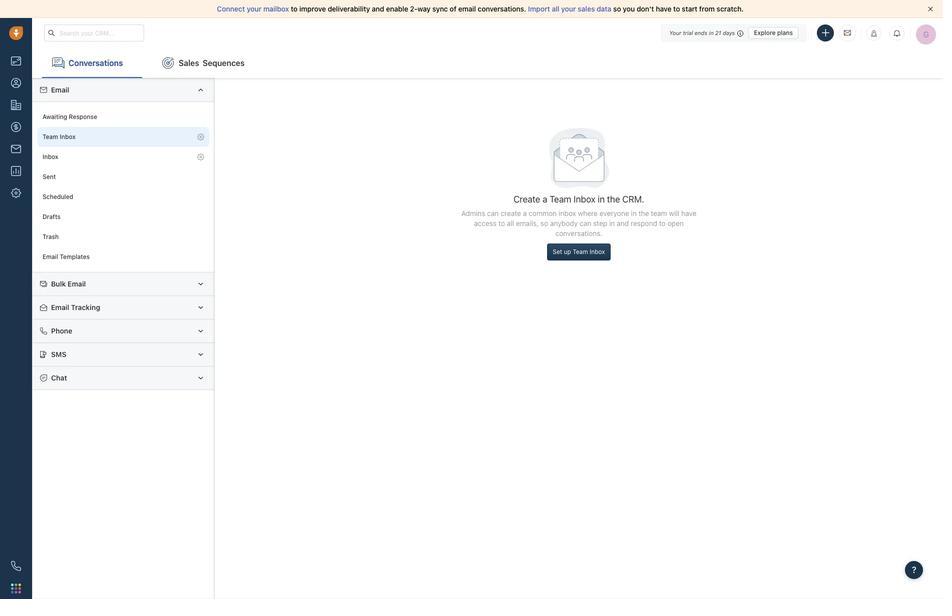 Task type: describe. For each thing, give the bounding box(es) containing it.
sales sequences
[[179, 58, 245, 67]]

ends
[[695, 29, 707, 36]]

trash
[[43, 233, 59, 241]]

email
[[458, 5, 476, 13]]

bulk email
[[51, 280, 86, 288]]

0 vertical spatial and
[[372, 5, 384, 13]]

trash link
[[38, 227, 209, 247]]

scheduled
[[43, 193, 73, 201]]

set
[[553, 248, 562, 256]]

you
[[623, 5, 635, 13]]

scratch.
[[717, 5, 744, 13]]

from
[[699, 5, 715, 13]]

inbox link
[[38, 147, 209, 167]]

in left 21
[[709, 29, 714, 36]]

conversations link
[[42, 48, 142, 78]]

import
[[528, 5, 550, 13]]

all inside create a team inbox in the crm. admins can create a common inbox where everyone in the team will have access to all emails, so anybody can step in and respond to open conversations.
[[507, 219, 514, 228]]

close image
[[928, 7, 933, 12]]

email right 'bulk'
[[68, 280, 86, 288]]

explore plans link
[[749, 27, 798, 39]]

of
[[450, 5, 457, 13]]

sent
[[43, 173, 56, 181]]

2 your from the left
[[561, 5, 576, 13]]

to left start
[[673, 5, 680, 13]]

your
[[669, 29, 681, 36]]

inbox down awaiting response
[[60, 133, 76, 141]]

1 vertical spatial the
[[639, 209, 649, 218]]

data
[[597, 5, 611, 13]]

awaiting
[[43, 113, 67, 121]]

email templates
[[43, 254, 90, 261]]

import all your sales data link
[[528, 5, 613, 13]]

freshworks switcher image
[[11, 584, 21, 594]]

crm.
[[622, 194, 644, 205]]

admins
[[461, 209, 485, 218]]

where
[[578, 209, 598, 218]]

explore
[[754, 29, 776, 36]]

drafts
[[43, 213, 61, 221]]

set up team inbox button
[[547, 244, 611, 261]]

your trial ends in 21 days
[[669, 29, 735, 36]]

in down crm.
[[631, 209, 637, 218]]

set up team inbox
[[553, 248, 605, 256]]

to down team
[[659, 219, 666, 228]]

phone element
[[6, 557, 26, 577]]

email templates link
[[38, 247, 209, 267]]

sequences
[[203, 58, 245, 67]]

0 horizontal spatial the
[[607, 194, 620, 205]]

team
[[651, 209, 667, 218]]

sync
[[432, 5, 448, 13]]

everyone
[[600, 209, 629, 218]]

so inside create a team inbox in the crm. admins can create a common inbox where everyone in the team will have access to all emails, so anybody can step in and respond to open conversations.
[[541, 219, 548, 228]]

email tracking
[[51, 303, 100, 312]]

scheduled link
[[38, 187, 209, 207]]

response
[[69, 113, 97, 121]]

templates
[[60, 254, 90, 261]]

conversations. inside create a team inbox in the crm. admins can create a common inbox where everyone in the team will have access to all emails, so anybody can step in and respond to open conversations.
[[555, 229, 602, 238]]

in up everyone
[[598, 194, 605, 205]]

create
[[514, 194, 540, 205]]

inbox up 'sent'
[[43, 153, 58, 161]]

deliverability
[[328, 5, 370, 13]]

in down everyone
[[609, 219, 615, 228]]

connect your mailbox to improve deliverability and enable 2-way sync of email conversations. import all your sales data so you don't have to start from scratch.
[[217, 5, 744, 13]]

0 vertical spatial have
[[656, 5, 672, 13]]

sms
[[51, 350, 66, 359]]

email image
[[844, 29, 851, 37]]

tab list containing conversations
[[32, 48, 943, 78]]

0 horizontal spatial a
[[523, 209, 527, 218]]

access
[[474, 219, 497, 228]]

step
[[593, 219, 607, 228]]

0 vertical spatial a
[[543, 194, 547, 205]]



Task type: vqa. For each thing, say whether or not it's contained in the screenshot.
by on the top left of the page
no



Task type: locate. For each thing, give the bounding box(es) containing it.
0 horizontal spatial can
[[487, 209, 499, 218]]

0 horizontal spatial so
[[541, 219, 548, 228]]

1 your from the left
[[247, 5, 262, 13]]

sales sequences link
[[152, 48, 255, 78]]

to
[[291, 5, 298, 13], [673, 5, 680, 13], [499, 219, 505, 228], [659, 219, 666, 228]]

team right up
[[573, 248, 588, 256]]

respond
[[631, 219, 657, 228]]

conversations. right email
[[478, 5, 526, 13]]

plans
[[777, 29, 793, 36]]

to down create
[[499, 219, 505, 228]]

0 horizontal spatial have
[[656, 5, 672, 13]]

team down awaiting
[[43, 133, 58, 141]]

inbox up 'where' on the top right of page
[[574, 194, 596, 205]]

sent link
[[38, 167, 209, 187]]

tab list
[[32, 48, 943, 78]]

sales
[[578, 5, 595, 13]]

don't
[[637, 5, 654, 13]]

can up access
[[487, 209, 499, 218]]

Search your CRM... text field
[[44, 25, 144, 42]]

0 vertical spatial team
[[43, 133, 58, 141]]

all
[[552, 5, 559, 13], [507, 219, 514, 228]]

0 vertical spatial all
[[552, 5, 559, 13]]

way
[[418, 5, 431, 13]]

up
[[564, 248, 571, 256]]

chat
[[51, 374, 67, 382]]

1 horizontal spatial all
[[552, 5, 559, 13]]

in
[[709, 29, 714, 36], [598, 194, 605, 205], [631, 209, 637, 218], [609, 219, 615, 228]]

the up everyone
[[607, 194, 620, 205]]

21
[[715, 29, 721, 36]]

a up emails,
[[523, 209, 527, 218]]

a
[[543, 194, 547, 205], [523, 209, 527, 218]]

anybody
[[550, 219, 578, 228]]

enable
[[386, 5, 408, 13]]

improve
[[299, 5, 326, 13]]

1 horizontal spatial so
[[613, 5, 621, 13]]

team up inbox
[[550, 194, 571, 205]]

days
[[723, 29, 735, 36]]

team inside create a team inbox in the crm. admins can create a common inbox where everyone in the team will have access to all emails, so anybody can step in and respond to open conversations.
[[550, 194, 571, 205]]

bulk
[[51, 280, 66, 288]]

awaiting response
[[43, 113, 97, 121]]

email up phone
[[51, 303, 69, 312]]

1 vertical spatial conversations.
[[555, 229, 602, 238]]

phone image
[[11, 562, 21, 572]]

1 vertical spatial can
[[580, 219, 591, 228]]

1 vertical spatial and
[[617, 219, 629, 228]]

2 vertical spatial team
[[573, 248, 588, 256]]

team inbox
[[43, 133, 76, 141]]

emails,
[[516, 219, 539, 228]]

can down 'where' on the top right of page
[[580, 219, 591, 228]]

have right don't
[[656, 5, 672, 13]]

explore plans
[[754, 29, 793, 36]]

drafts link
[[38, 207, 209, 227]]

so left you
[[613, 5, 621, 13]]

0 vertical spatial the
[[607, 194, 620, 205]]

2-
[[410, 5, 418, 13]]

inbox inside button
[[590, 248, 605, 256]]

a up common
[[543, 194, 547, 205]]

1 vertical spatial team
[[550, 194, 571, 205]]

0 vertical spatial so
[[613, 5, 621, 13]]

conversations.
[[478, 5, 526, 13], [555, 229, 602, 238]]

trial
[[683, 29, 693, 36]]

inbox
[[559, 209, 576, 218]]

so down common
[[541, 219, 548, 228]]

1 vertical spatial so
[[541, 219, 548, 228]]

1 horizontal spatial conversations.
[[555, 229, 602, 238]]

can
[[487, 209, 499, 218], [580, 219, 591, 228]]

sales
[[179, 58, 199, 67]]

open
[[668, 219, 684, 228]]

email for email
[[51, 86, 69, 94]]

connect your mailbox link
[[217, 5, 291, 13]]

conversations
[[69, 58, 123, 67]]

team for set
[[573, 248, 588, 256]]

team inside button
[[573, 248, 588, 256]]

the
[[607, 194, 620, 205], [639, 209, 649, 218]]

0 vertical spatial can
[[487, 209, 499, 218]]

create a team inbox in the crm. admins can create a common inbox where everyone in the team will have access to all emails, so anybody can step in and respond to open conversations.
[[461, 194, 697, 238]]

inbox inside create a team inbox in the crm. admins can create a common inbox where everyone in the team will have access to all emails, so anybody can step in and respond to open conversations.
[[574, 194, 596, 205]]

phone
[[51, 327, 72, 335]]

will
[[669, 209, 679, 218]]

0 vertical spatial conversations.
[[478, 5, 526, 13]]

all down create
[[507, 219, 514, 228]]

have right will
[[681, 209, 697, 218]]

1 horizontal spatial team
[[550, 194, 571, 205]]

start
[[682, 5, 698, 13]]

1 vertical spatial all
[[507, 219, 514, 228]]

0 horizontal spatial your
[[247, 5, 262, 13]]

conversations. down anybody
[[555, 229, 602, 238]]

inbox
[[60, 133, 76, 141], [43, 153, 58, 161], [574, 194, 596, 205], [590, 248, 605, 256]]

email
[[51, 86, 69, 94], [43, 254, 58, 261], [68, 280, 86, 288], [51, 303, 69, 312]]

1 horizontal spatial and
[[617, 219, 629, 228]]

email for email templates
[[43, 254, 58, 261]]

email down trash
[[43, 254, 58, 261]]

mailbox
[[263, 5, 289, 13]]

0 horizontal spatial team
[[43, 133, 58, 141]]

1 horizontal spatial can
[[580, 219, 591, 228]]

your left sales
[[561, 5, 576, 13]]

and
[[372, 5, 384, 13], [617, 219, 629, 228]]

common
[[529, 209, 557, 218]]

to right "mailbox"
[[291, 5, 298, 13]]

team
[[43, 133, 58, 141], [550, 194, 571, 205], [573, 248, 588, 256]]

the up respond
[[639, 209, 649, 218]]

email up awaiting
[[51, 86, 69, 94]]

and inside create a team inbox in the crm. admins can create a common inbox where everyone in the team will have access to all emails, so anybody can step in and respond to open conversations.
[[617, 219, 629, 228]]

team inbox link
[[38, 127, 209, 147]]

1 vertical spatial a
[[523, 209, 527, 218]]

0 horizontal spatial all
[[507, 219, 514, 228]]

2 horizontal spatial team
[[573, 248, 588, 256]]

connect
[[217, 5, 245, 13]]

your left "mailbox"
[[247, 5, 262, 13]]

1 horizontal spatial your
[[561, 5, 576, 13]]

1 horizontal spatial a
[[543, 194, 547, 205]]

0 horizontal spatial and
[[372, 5, 384, 13]]

create
[[501, 209, 521, 218]]

your
[[247, 5, 262, 13], [561, 5, 576, 13]]

and left the enable
[[372, 5, 384, 13]]

all right import on the right
[[552, 5, 559, 13]]

and down everyone
[[617, 219, 629, 228]]

0 horizontal spatial conversations.
[[478, 5, 526, 13]]

have
[[656, 5, 672, 13], [681, 209, 697, 218]]

1 vertical spatial have
[[681, 209, 697, 218]]

1 horizontal spatial have
[[681, 209, 697, 218]]

have inside create a team inbox in the crm. admins can create a common inbox where everyone in the team will have access to all emails, so anybody can step in and respond to open conversations.
[[681, 209, 697, 218]]

team for create
[[550, 194, 571, 205]]

inbox down step
[[590, 248, 605, 256]]

awaiting response link
[[38, 107, 209, 127]]

tracking
[[71, 303, 100, 312]]

1 horizontal spatial the
[[639, 209, 649, 218]]

so
[[613, 5, 621, 13], [541, 219, 548, 228]]

email for email tracking
[[51, 303, 69, 312]]



